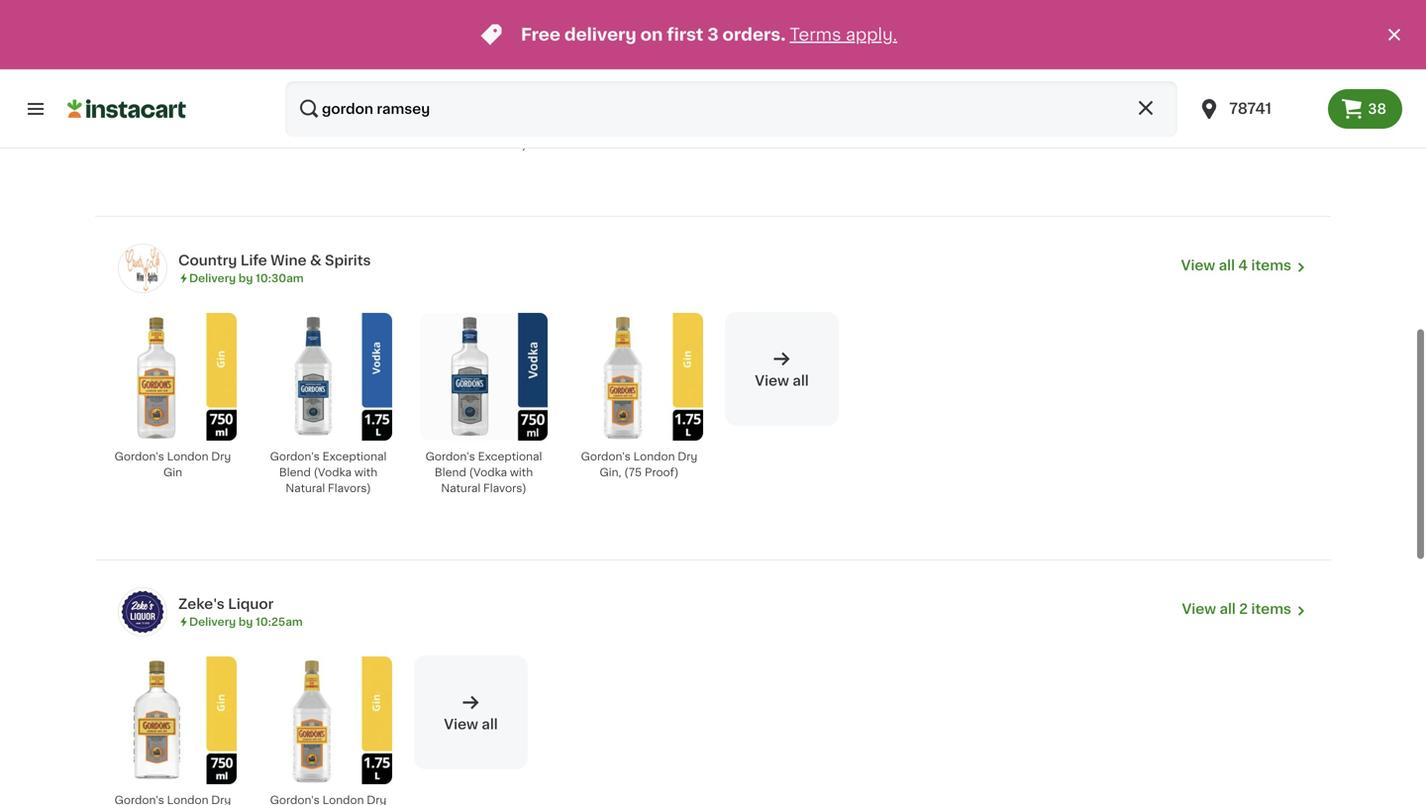 Task type: describe. For each thing, give the bounding box(es) containing it.
gordon's exceptional blend (vodka with natural flavors) image for dry
[[420, 0, 548, 97]]

delivery for country
[[189, 273, 236, 284]]

item carousel region for country life wine & spirits
[[75, 304, 1331, 567]]

delivery for zeke's
[[189, 616, 236, 627]]

view all 4 items
[[1181, 258, 1291, 272]]

view all link for gordon's london dry gin
[[725, 0, 839, 82]]

gordon's london dry gin button for gordon's exceptional blend (vodka with natural flavors)
[[103, 312, 243, 492]]

1 78741 button from the left
[[1186, 81, 1328, 137]]

delivery by 10:25am
[[189, 616, 303, 627]]

2 vertical spatial view all link
[[414, 655, 528, 769]]

zeke's
[[178, 597, 225, 611]]

country life wine & spirits
[[178, 253, 371, 267]]

spirits
[[325, 253, 371, 267]]

view all for gordon's exceptional blend (vodka with natural flavors)
[[755, 374, 809, 388]]

delivery by 10:30am
[[189, 273, 304, 284]]

london for gordon's london dry gin 'button' related to gordon's exceptional blend (vodka with natural flavors)
[[167, 451, 208, 462]]

orders.
[[722, 26, 786, 43]]

gin for gordon's london dry gin
[[163, 123, 182, 134]]

free
[[521, 26, 560, 43]]

london for gordon's london dry gin, (75 proof) 'button'
[[633, 451, 675, 462]]

38 button
[[1328, 89, 1402, 129]]

with for gordon's exceptional blend (vodka with natural flavors)
[[510, 467, 533, 478]]

with for gordon's london dry gin
[[510, 123, 533, 134]]

view all link for gordon's exceptional blend (vodka with natural flavors)
[[725, 312, 839, 426]]

natural for dry
[[441, 139, 481, 150]]

liquor
[[228, 597, 274, 611]]

gordon's exceptional blend (vodka with natural flavors) for dry
[[425, 107, 542, 150]]

by for liquor
[[239, 616, 253, 627]]

terms apply. link
[[790, 26, 897, 43]]

2 vertical spatial gordon's london dry gin, (75 proof) image
[[264, 656, 392, 784]]

instacart logo image
[[67, 97, 186, 121]]

life
[[240, 253, 267, 267]]

view all for gordon's london dry gin
[[755, 30, 809, 44]]

items for view all 2 items
[[1251, 602, 1291, 616]]

2
[[1239, 602, 1248, 616]]

gin for gordon's exceptional blend (vodka with natural flavors)
[[163, 467, 182, 478]]

3
[[707, 26, 719, 43]]

flavors) for gordon's london dry gin
[[483, 139, 526, 150]]

38
[[1368, 102, 1386, 116]]

gordon's exceptional blend (vodka with natural flavors) button for blend
[[414, 312, 554, 508]]

on
[[640, 26, 663, 43]]

2 78741 button from the left
[[1197, 81, 1316, 137]]

gordon's exceptional blend (vodka with natural flavors) for blend
[[425, 451, 542, 494]]

dry inside gordon's london dry gin, (75 proof)
[[678, 451, 697, 462]]



Task type: locate. For each thing, give the bounding box(es) containing it.
gordon's london dry gin for gordon's london dry gin
[[115, 107, 231, 134]]

gin,
[[600, 467, 621, 478]]

0 vertical spatial delivery
[[189, 273, 236, 284]]

gordon's london dry gin inside item carousel region
[[115, 451, 231, 478]]

by down the liquor
[[239, 616, 253, 627]]

all
[[792, 30, 809, 44], [1219, 258, 1235, 272], [792, 374, 809, 388], [1219, 602, 1236, 616], [482, 717, 498, 731]]

first
[[667, 26, 703, 43]]

natural for blend
[[441, 483, 481, 494]]

Search field
[[285, 81, 1178, 137]]

(75
[[624, 467, 642, 478]]

flavors) for gordon's exceptional blend (vodka with natural flavors)
[[483, 483, 526, 494]]

items
[[1251, 258, 1291, 272], [1251, 602, 1291, 616]]

items right 4
[[1251, 258, 1291, 272]]

(vodka for dry
[[469, 123, 507, 134]]

gordon's london dry gin
[[115, 107, 231, 134], [270, 107, 387, 134], [115, 451, 231, 478]]

0 vertical spatial gordon's london dry gin, (75 proof) image
[[575, 0, 703, 97]]

exceptional
[[478, 107, 542, 118], [322, 451, 387, 462], [478, 451, 542, 462]]

item carousel region
[[75, 304, 1331, 567], [75, 648, 1331, 805]]

london
[[167, 107, 208, 118], [322, 107, 364, 118], [167, 451, 208, 462], [633, 451, 675, 462]]

gin
[[163, 123, 182, 134], [319, 123, 338, 134], [163, 467, 182, 478]]

gordon's london dry gin, (75 proof) button
[[569, 312, 709, 492]]

gordon's exceptional blend (vodka with natural flavors) image for blend
[[420, 313, 548, 441]]

1 vertical spatial items
[[1251, 602, 1291, 616]]

gordon's london dry gin button
[[103, 0, 243, 148], [258, 0, 398, 148], [103, 312, 243, 492]]

1 vertical spatial delivery
[[189, 616, 236, 627]]

10:25am
[[256, 616, 303, 627]]

natural
[[441, 139, 481, 150], [286, 483, 325, 494], [441, 483, 481, 494]]

gordon's exceptional blend (vodka with natural flavors) button
[[414, 0, 554, 164], [258, 312, 398, 508], [414, 312, 554, 508]]

exceptional for gordon's exceptional blend (vodka with natural flavors)
[[478, 451, 542, 462]]

2 by from the top
[[239, 616, 253, 627]]

by down life
[[239, 273, 253, 284]]

4
[[1238, 258, 1248, 272]]

blend
[[435, 123, 466, 134], [279, 467, 311, 478], [435, 467, 466, 478]]

gordon's london dry gin, (75 proof) image inside 'button'
[[575, 313, 703, 441]]

1 by from the top
[[239, 273, 253, 284]]

with
[[510, 123, 533, 134], [354, 467, 377, 478], [510, 467, 533, 478]]

country life wine & spirits show all 4 items element
[[178, 250, 1181, 270]]

(vodka
[[469, 123, 507, 134], [314, 467, 352, 478], [469, 467, 507, 478]]

2 item carousel region from the top
[[75, 648, 1331, 805]]

flavors)
[[483, 139, 526, 150], [328, 483, 371, 494], [483, 483, 526, 494]]

gordon's exceptional blend (vodka with natural flavors) button for dry
[[414, 0, 554, 164]]

gordon's london dry gin for gordon's exceptional blend (vodka with natural flavors)
[[115, 451, 231, 478]]

terms
[[790, 26, 841, 43]]

item carousel region for zeke's liquor
[[75, 648, 1331, 805]]

1 items from the top
[[1251, 258, 1291, 272]]

&
[[310, 253, 321, 267]]

view all 2 items
[[1182, 602, 1291, 616]]

gordon's london dry gin, (75 proof) image for gordon's exceptional blend (vodka with natural flavors)
[[575, 313, 703, 441]]

78741
[[1229, 102, 1272, 116]]

london inside gordon's london dry gin, (75 proof)
[[633, 451, 675, 462]]

free delivery on first 3 orders. terms apply.
[[521, 26, 897, 43]]

gordon's
[[115, 107, 164, 118], [270, 107, 320, 118], [425, 107, 475, 118], [115, 451, 164, 462], [270, 451, 320, 462], [425, 451, 475, 462], [581, 451, 631, 462]]

gordon's london dry gin button for gordon's london dry gin
[[103, 0, 243, 148]]

gin inside item carousel region
[[163, 467, 182, 478]]

exceptional for gordon's london dry gin
[[478, 107, 542, 118]]

delivery down the 'zeke's'
[[189, 616, 236, 627]]

1 item carousel region from the top
[[75, 304, 1331, 567]]

2 items from the top
[[1251, 602, 1291, 616]]

view
[[755, 30, 789, 44], [1181, 258, 1215, 272], [755, 374, 789, 388], [1182, 602, 1216, 616], [444, 717, 478, 731]]

10:30am
[[256, 273, 304, 284]]

None search field
[[285, 81, 1178, 137]]

gordon's inside gordon's london dry gin, (75 proof)
[[581, 451, 631, 462]]

1 vertical spatial view all
[[755, 374, 809, 388]]

gordon's exceptional blend (vodka with natural flavors) image
[[420, 0, 548, 97], [264, 313, 392, 441], [420, 313, 548, 441]]

blend for blend
[[435, 467, 466, 478]]

0 vertical spatial items
[[1251, 258, 1291, 272]]

items for view all 4 items
[[1251, 258, 1291, 272]]

1 vertical spatial view all link
[[725, 312, 839, 426]]

0 vertical spatial view all link
[[725, 0, 839, 82]]

1 delivery from the top
[[189, 273, 236, 284]]

by
[[239, 273, 253, 284], [239, 616, 253, 627]]

wine
[[271, 253, 307, 267]]

gordon's london dry gin, (75 proof)
[[581, 451, 697, 478]]

country
[[178, 253, 237, 267]]

0 vertical spatial by
[[239, 273, 253, 284]]

by for life
[[239, 273, 253, 284]]

delivery
[[564, 26, 636, 43]]

2 vertical spatial view all
[[444, 717, 498, 731]]

gordon's exceptional blend (vodka with natural flavors)
[[425, 107, 542, 150], [270, 451, 387, 494], [425, 451, 542, 494]]

apply.
[[846, 26, 897, 43]]

gordon's london dry gin, (75 proof) image for gordon's london dry gin
[[575, 0, 703, 97]]

gordon's london dry gin, (75 proof) image
[[575, 0, 703, 97], [575, 313, 703, 441], [264, 656, 392, 784]]

limited time offer region
[[0, 0, 1382, 69]]

delivery
[[189, 273, 236, 284], [189, 616, 236, 627]]

london for gordon's london dry gin gordon's london dry gin 'button'
[[167, 107, 208, 118]]

(vodka for blend
[[469, 467, 507, 478]]

0 vertical spatial item carousel region
[[75, 304, 1331, 567]]

zeke's liquor show all 2 items element
[[178, 594, 1182, 614]]

items right 2
[[1251, 602, 1291, 616]]

gordon's london dry gin image
[[109, 0, 237, 97], [264, 0, 392, 97], [109, 313, 237, 441], [109, 656, 237, 784]]

dry
[[211, 107, 231, 118], [367, 107, 387, 118], [211, 451, 231, 462], [678, 451, 697, 462]]

zeke's liquor
[[178, 597, 274, 611]]

0 vertical spatial view all
[[755, 30, 809, 44]]

blend for dry
[[435, 123, 466, 134]]

1 vertical spatial by
[[239, 616, 253, 627]]

proof)
[[645, 467, 679, 478]]

view all
[[755, 30, 809, 44], [755, 374, 809, 388], [444, 717, 498, 731]]

1 vertical spatial item carousel region
[[75, 648, 1331, 805]]

view all link
[[725, 0, 839, 82], [725, 312, 839, 426], [414, 655, 528, 769]]

78741 button
[[1186, 81, 1328, 137], [1197, 81, 1316, 137]]

2 delivery from the top
[[189, 616, 236, 627]]

delivery down country
[[189, 273, 236, 284]]

1 vertical spatial gordon's london dry gin, (75 proof) image
[[575, 313, 703, 441]]



Task type: vqa. For each thing, say whether or not it's contained in the screenshot.
Terms apply. 'link'
yes



